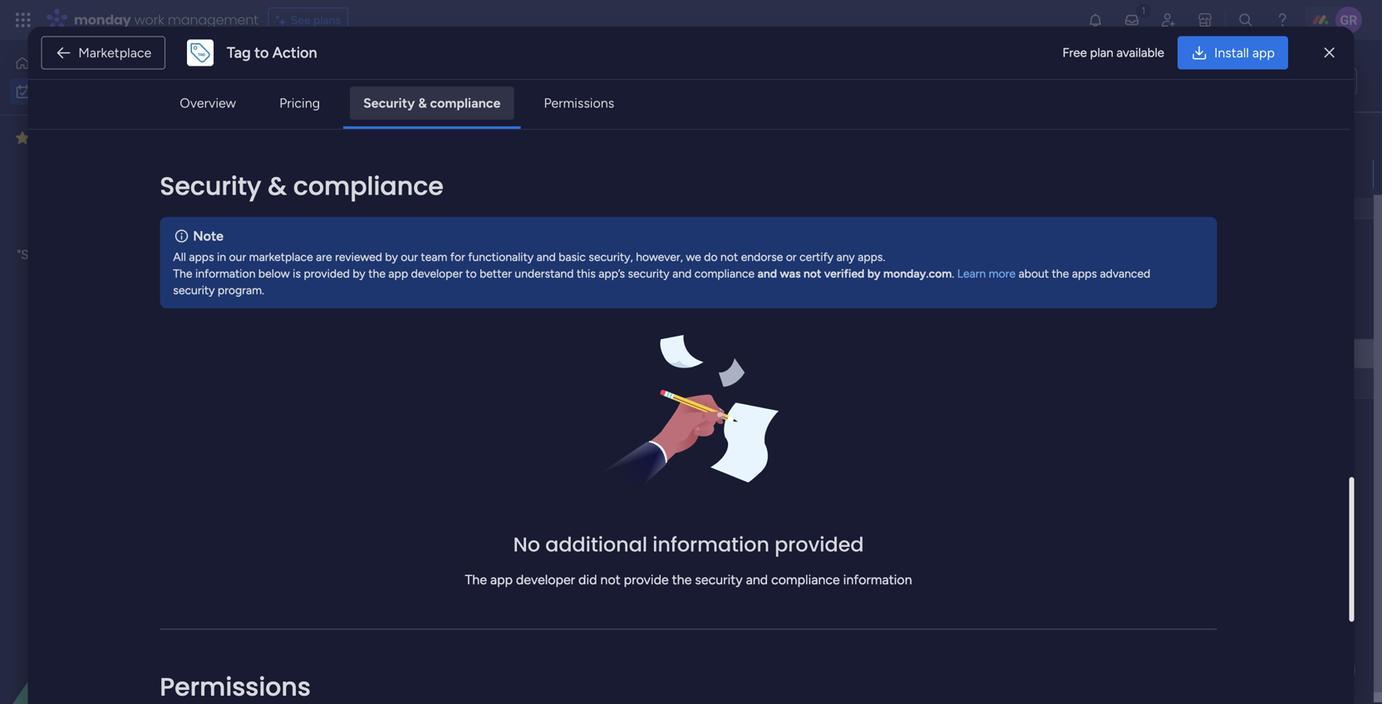 Task type: describe. For each thing, give the bounding box(es) containing it.
1 horizontal spatial by
[[385, 250, 398, 264]]

1
[[295, 168, 300, 182]]

any inside no favorite boards yet "star" any board so that you can easily access it later
[[51, 247, 71, 262]]

lottie animation element
[[0, 536, 212, 704]]

notifications image
[[1088, 12, 1104, 28]]

permissions
[[544, 95, 615, 111]]

0 horizontal spatial by
[[353, 266, 366, 280]]

permissions button
[[531, 86, 628, 120]]

provided inside all apps in our marketplace are reviewed by our team for functionality and basic security, however, we do not endorse or certify any apps. the information below is provided by the app developer to better understand this app's security and compliance and was not verified by monday.com . learn more
[[304, 266, 350, 280]]

do inside all apps in our marketplace are reviewed by our team for functionality and basic security, however, we do not endorse or certify any apps. the information below is provided by the app developer to better understand this app's security and compliance and was not verified by monday.com . learn more
[[704, 250, 718, 264]]

0
[[342, 257, 349, 271]]

monday work management
[[74, 10, 258, 29]]

install app button
[[1178, 36, 1289, 69]]

update feed image
[[1124, 12, 1141, 28]]

1 horizontal spatial not
[[721, 250, 738, 264]]

can
[[175, 247, 195, 262]]

yet
[[152, 229, 171, 244]]

below
[[259, 266, 290, 280]]

task
[[269, 168, 292, 182]]

in
[[217, 250, 226, 264]]

app for the app developer did not provide the security and compliance information
[[491, 572, 513, 588]]

+
[[271, 197, 278, 211]]

access
[[85, 266, 123, 281]]

1 horizontal spatial the
[[672, 572, 692, 588]]

marketplace
[[249, 250, 313, 264]]

free
[[1063, 45, 1087, 60]]

additional
[[546, 531, 648, 559]]

items
[[352, 257, 381, 271]]

"star"
[[17, 247, 48, 262]]

apps inside about the apps advanced security program.
[[1072, 266, 1098, 280]]

about the apps advanced security program.
[[173, 266, 1151, 297]]

1 vertical spatial security & compliance
[[160, 169, 444, 204]]

security & compliance button
[[350, 86, 514, 120]]

pricing
[[279, 95, 320, 111]]

certify
[[800, 250, 834, 264]]

about
[[1019, 266, 1049, 280]]

was
[[780, 266, 801, 280]]

monday marketplace image
[[1197, 12, 1214, 28]]

and down we
[[673, 266, 692, 280]]

compliance inside button
[[430, 95, 501, 111]]

work
[[134, 10, 164, 29]]

/ for today
[[330, 253, 338, 274]]

plan
[[1091, 45, 1114, 60]]

invite members image
[[1161, 12, 1177, 28]]

apps inside all apps in our marketplace are reviewed by our team for functionality and basic security, however, we do not endorse or certify any apps. the information below is provided by the app developer to better understand this app's security and compliance and was not verified by monday.com . learn more
[[189, 250, 214, 264]]

the app developer did not provide the security and compliance information
[[465, 572, 913, 588]]

free plan available
[[1063, 45, 1165, 60]]

better
[[480, 266, 512, 280]]

more
[[989, 266, 1016, 280]]

functionality
[[468, 250, 534, 264]]

all
[[173, 250, 186, 264]]

basic
[[559, 250, 586, 264]]

favorites
[[36, 130, 91, 146]]

today / 0 items
[[279, 253, 381, 274]]

advanced
[[1100, 266, 1151, 280]]

security,
[[589, 250, 633, 264]]

is
[[293, 266, 301, 280]]

add
[[281, 197, 303, 211]]

do
[[730, 349, 744, 362]]

security inside about the apps advanced security program.
[[173, 283, 215, 297]]

work
[[290, 63, 357, 100]]

dapulse x slim image
[[1325, 43, 1335, 63]]

the inside all apps in our marketplace are reviewed by our team for functionality and basic security, however, we do not endorse or certify any apps. the information below is provided by the app developer to better understand this app's security and compliance and was not verified by monday.com . learn more
[[173, 266, 192, 280]]

compliance inside all apps in our marketplace are reviewed by our team for functionality and basic security, however, we do not endorse or certify any apps. the information below is provided by the app developer to better understand this app's security and compliance and was not verified by monday.com . learn more
[[695, 266, 755, 280]]

no additional information provided
[[513, 531, 864, 559]]

see plans
[[291, 13, 341, 27]]

item
[[305, 197, 329, 211]]

understand
[[515, 266, 574, 280]]

you
[[151, 247, 172, 262]]

pricing button
[[266, 86, 334, 120]]

any inside all apps in our marketplace are reviewed by our team for functionality and basic security, however, we do not endorse or certify any apps. the information below is provided by the app developer to better understand this app's security and compliance and was not verified by monday.com . learn more
[[837, 250, 855, 264]]

lottie animation image
[[0, 536, 212, 704]]

and down no additional information provided
[[746, 572, 768, 588]]

app inside all apps in our marketplace are reviewed by our team for functionality and basic security, however, we do not endorse or certify any apps. the information below is provided by the app developer to better understand this app's security and compliance and was not verified by monday.com . learn more
[[389, 266, 408, 280]]

tag to action
[[227, 44, 317, 62]]

overview button
[[167, 86, 250, 120]]

/ for overdue
[[348, 133, 355, 154]]

so
[[109, 247, 122, 262]]

monday.com
[[884, 266, 952, 280]]

action
[[273, 44, 317, 62]]

developer inside all apps in our marketplace are reviewed by our team for functionality and basic security, however, we do not endorse or certify any apps. the information below is provided by the app developer to better understand this app's security and compliance and was not verified by monday.com . learn more
[[411, 266, 463, 280]]

learn more link
[[958, 266, 1016, 280]]

favorites button
[[12, 124, 162, 152]]

0 horizontal spatial security
[[160, 169, 261, 204]]

application logo image
[[187, 39, 214, 66]]

install
[[1215, 45, 1250, 61]]

today
[[279, 253, 326, 274]]

apps.
[[858, 250, 886, 264]]

1 our from the left
[[229, 250, 246, 264]]

provide
[[624, 572, 669, 588]]

reviewed
[[335, 250, 382, 264]]

it
[[126, 266, 134, 281]]

overdue /
[[279, 133, 359, 154]]

& inside button
[[418, 95, 427, 111]]

2 horizontal spatial not
[[804, 266, 822, 280]]

security inside all apps in our marketplace are reviewed by our team for functionality and basic security, however, we do not endorse or certify any apps. the information below is provided by the app developer to better understand this app's security and compliance and was not verified by monday.com . learn more
[[628, 266, 670, 280]]

the inside about the apps advanced security program.
[[1052, 266, 1070, 280]]

see plans button
[[268, 7, 349, 32]]

overview
[[180, 95, 236, 111]]

to-do
[[714, 349, 744, 362]]

available
[[1117, 45, 1165, 60]]



Task type: vqa. For each thing, say whether or not it's contained in the screenshot.
Back to workspace icon at top
no



Task type: locate. For each thing, give the bounding box(es) containing it.
no additional information provided image
[[598, 335, 780, 507]]

that
[[125, 247, 148, 262]]

our left team
[[401, 250, 418, 264]]

0 vertical spatial &
[[418, 95, 427, 111]]

v2 star 2 image
[[16, 128, 29, 148]]

2 horizontal spatial the
[[1052, 266, 1070, 280]]

0 horizontal spatial &
[[268, 169, 287, 204]]

my work
[[245, 63, 357, 100]]

by right items
[[385, 250, 398, 264]]

2 horizontal spatial app
[[1253, 45, 1275, 61]]

1 horizontal spatial to
[[466, 266, 477, 280]]

no for favorite
[[41, 229, 58, 244]]

1 horizontal spatial information
[[653, 531, 770, 559]]

the right provide
[[672, 572, 692, 588]]

monday
[[74, 10, 131, 29]]

no inside no favorite boards yet "star" any board so that you can easily access it later
[[41, 229, 58, 244]]

security
[[628, 266, 670, 280], [173, 283, 215, 297], [695, 572, 743, 588]]

home
[[37, 56, 68, 70]]

not left endorse
[[721, 250, 738, 264]]

0 vertical spatial /
[[348, 133, 355, 154]]

1 horizontal spatial provided
[[775, 531, 864, 559]]

do inside button
[[1319, 74, 1332, 89]]

marketplace button
[[41, 36, 166, 69]]

for
[[450, 250, 465, 264]]

program.
[[218, 283, 264, 297]]

the down reviewed
[[369, 266, 386, 280]]

1 horizontal spatial developer
[[516, 572, 575, 588]]

and
[[537, 250, 556, 264], [673, 266, 692, 280], [758, 266, 777, 280], [746, 572, 768, 588]]

note
[[193, 228, 224, 244]]

& up filter dashboard by text search box
[[418, 95, 427, 111]]

0 vertical spatial app
[[1253, 45, 1275, 61]]

& left 1
[[268, 169, 287, 204]]

greg robinson image
[[1336, 7, 1363, 33]]

2 horizontal spatial by
[[868, 266, 881, 280]]

0 horizontal spatial the
[[369, 266, 386, 280]]

1 vertical spatial &
[[268, 169, 287, 204]]

1 horizontal spatial the
[[465, 572, 487, 588]]

to-
[[714, 349, 730, 362]]

0 horizontal spatial do
[[704, 250, 718, 264]]

to do list
[[1303, 74, 1350, 89]]

tag
[[227, 44, 251, 62]]

this
[[577, 266, 596, 280]]

and up understand
[[537, 250, 556, 264]]

our right in
[[229, 250, 246, 264]]

provided
[[304, 266, 350, 280], [775, 531, 864, 559]]

to
[[255, 44, 269, 62], [466, 266, 477, 280]]

1 image
[[1137, 1, 1152, 20]]

apps
[[189, 250, 214, 264], [1072, 266, 1098, 280]]

0 vertical spatial provided
[[304, 266, 350, 280]]

list
[[1335, 74, 1350, 89]]

1 vertical spatial to
[[466, 266, 477, 280]]

0 horizontal spatial our
[[229, 250, 246, 264]]

1 horizontal spatial do
[[1319, 74, 1332, 89]]

0 vertical spatial the
[[173, 266, 192, 280]]

later
[[137, 266, 162, 281]]

1 vertical spatial security
[[160, 169, 261, 204]]

0 vertical spatial not
[[721, 250, 738, 264]]

0 horizontal spatial any
[[51, 247, 71, 262]]

app for install app
[[1253, 45, 1275, 61]]

1 vertical spatial not
[[804, 266, 822, 280]]

security up filter dashboard by text search box
[[363, 95, 415, 111]]

0 vertical spatial security
[[363, 95, 415, 111]]

no left additional
[[513, 531, 540, 559]]

security up note
[[160, 169, 261, 204]]

home option
[[10, 50, 202, 76]]

app
[[1253, 45, 1275, 61], [389, 266, 408, 280], [491, 572, 513, 588]]

1 horizontal spatial security
[[363, 95, 415, 111]]

marketplace
[[78, 45, 152, 61]]

1 vertical spatial no
[[513, 531, 540, 559]]

select product image
[[15, 12, 32, 28]]

or
[[786, 250, 797, 264]]

note alert
[[160, 217, 1218, 308]]

developer left the did
[[516, 572, 575, 588]]

1 vertical spatial app
[[389, 266, 408, 280]]

/ left 0
[[330, 253, 338, 274]]

verified
[[825, 266, 865, 280]]

all apps in our marketplace are reviewed by our team for functionality and basic security, however, we do not endorse or certify any apps. the information below is provided by the app developer to better understand this app's security and compliance and was not verified by monday.com . learn more
[[173, 250, 1016, 280]]

1 vertical spatial provided
[[775, 531, 864, 559]]

to
[[1303, 74, 1316, 89]]

0 horizontal spatial no
[[41, 229, 58, 244]]

0 vertical spatial developer
[[411, 266, 463, 280]]

2 vertical spatial not
[[601, 572, 621, 588]]

to inside all apps in our marketplace are reviewed by our team for functionality and basic security, however, we do not endorse or certify any apps. the information below is provided by the app developer to better understand this app's security and compliance and was not verified by monday.com . learn more
[[466, 266, 477, 280]]

not down certify at the top right
[[804, 266, 822, 280]]

1 vertical spatial information
[[653, 531, 770, 559]]

1 horizontal spatial &
[[418, 95, 427, 111]]

to right tag
[[255, 44, 269, 62]]

2 vertical spatial app
[[491, 572, 513, 588]]

app inside button
[[1253, 45, 1275, 61]]

0 horizontal spatial provided
[[304, 266, 350, 280]]

board
[[74, 247, 106, 262]]

Filter dashboard by text search field
[[315, 131, 466, 158]]

1 vertical spatial do
[[704, 250, 718, 264]]

any up easily
[[51, 247, 71, 262]]

0 vertical spatial to
[[255, 44, 269, 62]]

any
[[51, 247, 71, 262], [837, 250, 855, 264]]

app's
[[599, 266, 625, 280]]

1 horizontal spatial our
[[401, 250, 418, 264]]

None search field
[[315, 131, 466, 158]]

1 horizontal spatial security
[[628, 266, 670, 280]]

security inside button
[[363, 95, 415, 111]]

my
[[245, 63, 283, 100]]

0 horizontal spatial the
[[173, 266, 192, 280]]

2 vertical spatial security
[[695, 572, 743, 588]]

.
[[952, 266, 955, 280]]

no
[[41, 229, 58, 244], [513, 531, 540, 559]]

/
[[348, 133, 355, 154], [330, 253, 338, 274]]

2 horizontal spatial security
[[695, 572, 743, 588]]

0 horizontal spatial not
[[601, 572, 621, 588]]

apps left in
[[189, 250, 214, 264]]

0 horizontal spatial apps
[[189, 250, 214, 264]]

install app
[[1215, 45, 1275, 61]]

1 horizontal spatial apps
[[1072, 266, 1098, 280]]

favorite
[[61, 229, 106, 244]]

0 vertical spatial security
[[628, 266, 670, 280]]

0 vertical spatial do
[[1319, 74, 1332, 89]]

1 horizontal spatial /
[[348, 133, 355, 154]]

security down all
[[173, 283, 215, 297]]

1 vertical spatial developer
[[516, 572, 575, 588]]

0 vertical spatial apps
[[189, 250, 214, 264]]

0 vertical spatial no
[[41, 229, 58, 244]]

security down no additional information provided
[[695, 572, 743, 588]]

see
[[291, 13, 311, 27]]

task 1
[[269, 168, 300, 182]]

by down apps.
[[868, 266, 881, 280]]

the right about
[[1052, 266, 1070, 280]]

1 vertical spatial security
[[173, 283, 215, 297]]

0 horizontal spatial /
[[330, 253, 338, 274]]

no up "star"
[[41, 229, 58, 244]]

1 vertical spatial apps
[[1072, 266, 1098, 280]]

+ add item
[[271, 197, 329, 211]]

0 horizontal spatial app
[[389, 266, 408, 280]]

any up verified
[[837, 250, 855, 264]]

and down endorse
[[758, 266, 777, 280]]

easily
[[50, 266, 82, 281]]

did
[[579, 572, 597, 588]]

endorse
[[741, 250, 783, 264]]

team
[[421, 250, 448, 264]]

to do list button
[[1273, 68, 1358, 95]]

boards
[[109, 229, 149, 244]]

security & compliance
[[363, 95, 501, 111], [160, 169, 444, 204]]

2 vertical spatial information
[[844, 572, 913, 588]]

1 vertical spatial the
[[465, 572, 487, 588]]

home link
[[10, 50, 202, 76]]

information inside all apps in our marketplace are reviewed by our team for functionality and basic security, however, we do not endorse or certify any apps. the information below is provided by the app developer to better understand this app's security and compliance and was not verified by monday.com . learn more
[[195, 266, 256, 280]]

0 vertical spatial information
[[195, 266, 256, 280]]

2 horizontal spatial information
[[844, 572, 913, 588]]

information
[[195, 266, 256, 280], [653, 531, 770, 559], [844, 572, 913, 588]]

to left better
[[466, 266, 477, 280]]

however,
[[636, 250, 683, 264]]

management
[[168, 10, 258, 29]]

0 horizontal spatial developer
[[411, 266, 463, 280]]

help image
[[1275, 12, 1291, 28]]

1 horizontal spatial any
[[837, 250, 855, 264]]

0 vertical spatial security & compliance
[[363, 95, 501, 111]]

we
[[686, 250, 702, 264]]

1 horizontal spatial app
[[491, 572, 513, 588]]

do right we
[[704, 250, 718, 264]]

0 horizontal spatial security
[[173, 283, 215, 297]]

2 our from the left
[[401, 250, 418, 264]]

1 vertical spatial /
[[330, 253, 338, 274]]

no favorite boards yet "star" any board so that you can easily access it later
[[17, 229, 195, 281]]

not right the did
[[601, 572, 621, 588]]

security & compliance inside button
[[363, 95, 501, 111]]

are
[[316, 250, 332, 264]]

1 horizontal spatial no
[[513, 531, 540, 559]]

learn
[[958, 266, 986, 280]]

apps left advanced
[[1072, 266, 1098, 280]]

do right the to
[[1319, 74, 1332, 89]]

search everything image
[[1238, 12, 1255, 28]]

our
[[229, 250, 246, 264], [401, 250, 418, 264]]

plans
[[313, 13, 341, 27]]

no for additional
[[513, 531, 540, 559]]

security down "however,"
[[628, 266, 670, 280]]

0 horizontal spatial information
[[195, 266, 256, 280]]

0 horizontal spatial to
[[255, 44, 269, 62]]

developer down team
[[411, 266, 463, 280]]

the inside all apps in our marketplace are reviewed by our team for functionality and basic security, however, we do not endorse or certify any apps. the information below is provided by the app developer to better understand this app's security and compliance and was not verified by monday.com . learn more
[[369, 266, 386, 280]]

the
[[173, 266, 192, 280], [465, 572, 487, 588]]

/ right overdue
[[348, 133, 355, 154]]

by right 0
[[353, 266, 366, 280]]



